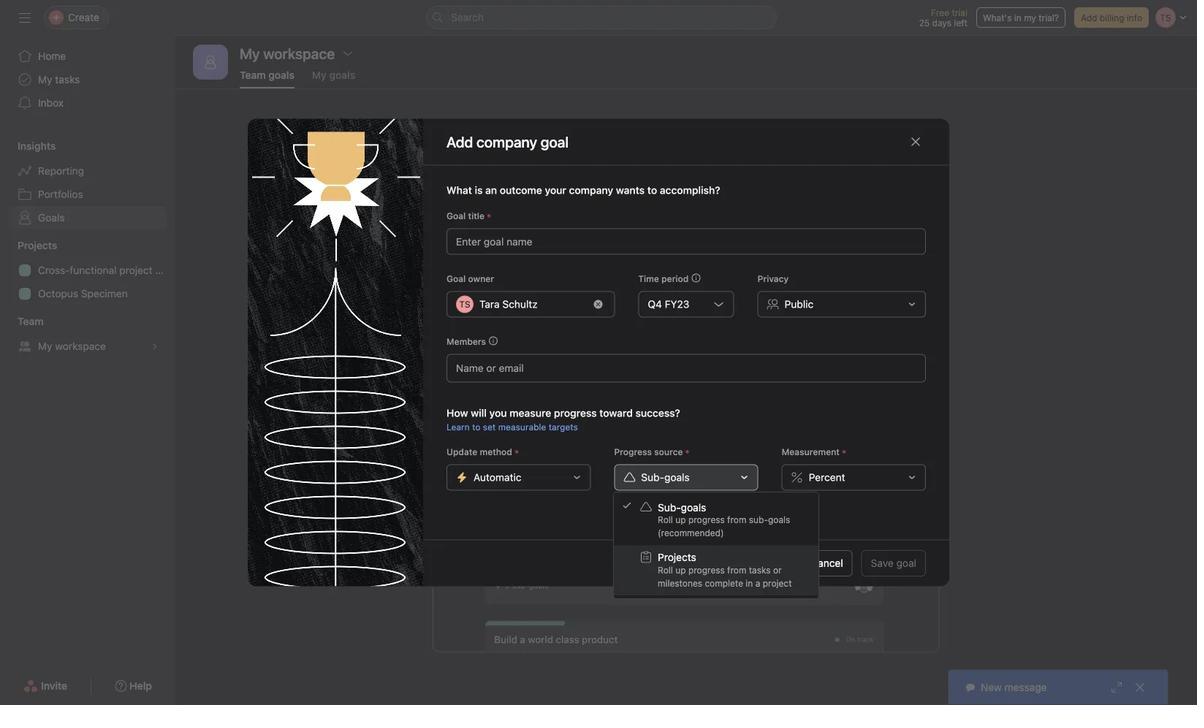 Task type: vqa. For each thing, say whether or not it's contained in the screenshot.
HELP
yes



Task type: locate. For each thing, give the bounding box(es) containing it.
required image for title
[[485, 212, 493, 220]]

from inside "sub-goals roll up progress from sub-goals (recommended)"
[[727, 515, 747, 525]]

progress up targets
[[554, 407, 597, 419]]

1 horizontal spatial required image
[[683, 448, 692, 457]]

my down "my workspace"
[[312, 69, 327, 81]]

team goals
[[240, 69, 295, 81]]

help
[[623, 196, 646, 210]]

required image down an
[[485, 212, 493, 220]]

trial?
[[1039, 12, 1059, 23]]

1 horizontal spatial your
[[846, 196, 869, 210]]

1 from from the top
[[727, 515, 747, 525]]

0 vertical spatial roll
[[658, 515, 673, 525]]

goal
[[447, 211, 466, 221], [447, 274, 466, 284]]

free
[[931, 7, 950, 18]]

fy23
[[665, 298, 690, 310]]

to
[[610, 196, 620, 210], [832, 196, 842, 210], [472, 422, 481, 432]]

1 horizontal spatial required image
[[840, 448, 849, 457]]

search button
[[426, 6, 777, 29]]

objectives.
[[696, 214, 754, 228]]

1 goal from the top
[[447, 211, 466, 221]]

left
[[954, 18, 968, 28]]

learn to set measurable targets link
[[447, 422, 578, 432]]

add inside button
[[666, 260, 684, 272]]

from inside projects roll up progress from tasks or milestones complete in a project
[[727, 565, 747, 575]]

required image up sub-goals dropdown button
[[683, 448, 692, 457]]

projects inside dropdown button
[[18, 239, 57, 251]]

goals inside dropdown button
[[665, 472, 690, 484]]

progress inside the "how will you measure progress toward success? learn to set measurable targets"
[[554, 407, 597, 419]]

1 vertical spatial from
[[727, 565, 747, 575]]

roll inside "sub-goals roll up progress from sub-goals (recommended)"
[[658, 515, 673, 525]]

0 horizontal spatial goal
[[687, 260, 707, 272]]

goal left the owner
[[447, 274, 466, 284]]

my tasks
[[38, 73, 80, 86]]

1 vertical spatial team
[[18, 315, 44, 328]]

complete
[[705, 578, 743, 588]]

0 horizontal spatial to
[[472, 422, 481, 432]]

up up milestones
[[676, 565, 686, 575]]

add
[[1081, 12, 1098, 23], [447, 133, 473, 150], [504, 196, 525, 210], [666, 260, 684, 272]]

teams element
[[0, 308, 175, 361]]

0 horizontal spatial and
[[596, 161, 625, 181]]

project down or
[[763, 578, 792, 588]]

sub- inside "sub-goals roll up progress from sub-goals (recommended)"
[[658, 501, 681, 514]]

0 horizontal spatial team
[[18, 315, 44, 328]]

how
[[447, 407, 468, 419]]

in left my
[[1015, 12, 1022, 23]]

projects inside projects roll up progress from tasks or milestones complete in a project
[[658, 552, 697, 564]]

0 horizontal spatial tasks
[[55, 73, 80, 86]]

up up (recommended)
[[676, 515, 686, 525]]

goals for sub-goals roll up progress from sub-goals (recommended)
[[681, 501, 706, 514]]

add up what
[[447, 133, 473, 150]]

prioritize
[[685, 196, 731, 210]]

2 from from the top
[[727, 565, 747, 575]]

achieve
[[629, 161, 689, 181]]

insights element
[[0, 133, 175, 232]]

0 vertical spatial required image
[[485, 212, 493, 220]]

1 horizontal spatial tasks
[[749, 565, 771, 575]]

your inside add company goal dialog
[[545, 184, 567, 196]]

progress source
[[614, 447, 683, 457]]

team for team
[[18, 315, 44, 328]]

goal title
[[447, 211, 485, 221]]

progress inside "sub-goals roll up progress from sub-goals (recommended)"
[[689, 515, 725, 525]]

0 vertical spatial team
[[240, 69, 266, 81]]

1 vertical spatial roll
[[658, 565, 673, 575]]

1 vertical spatial and
[[734, 196, 754, 210]]

learn
[[447, 422, 470, 432]]

sub- inside dropdown button
[[641, 472, 665, 484]]

1 vertical spatial projects
[[658, 552, 697, 564]]

from up "complete"
[[727, 565, 747, 575]]

required image down the learn to set measurable targets link
[[512, 448, 521, 457]]

expand new message image
[[1111, 682, 1123, 694]]

what's
[[983, 12, 1012, 23]]

team down "my workspace"
[[240, 69, 266, 81]]

0 horizontal spatial required image
[[485, 212, 493, 220]]

targets
[[549, 422, 578, 432]]

0 vertical spatial sub-
[[641, 472, 665, 484]]

q4
[[648, 298, 662, 310]]

my for my workspace
[[38, 340, 52, 352]]

project left plan at top left
[[119, 264, 153, 276]]

up inside projects roll up progress from tasks or milestones complete in a project
[[676, 565, 686, 575]]

octopus specimen
[[38, 288, 128, 300]]

up inside "sub-goals roll up progress from sub-goals (recommended)"
[[676, 515, 686, 525]]

my up the "inbox"
[[38, 73, 52, 86]]

team down octopus on the left top of the page
[[18, 315, 44, 328]]

0 vertical spatial goal
[[447, 211, 466, 221]]

required image up 'percent' dropdown button
[[840, 448, 849, 457]]

my
[[1024, 12, 1037, 23]]

add inside add top-level goals to help teams prioritize and connect work to your organization's objectives.
[[504, 196, 525, 210]]

plan
[[155, 264, 175, 276]]

in left a
[[746, 578, 753, 588]]

connect
[[757, 196, 800, 210]]

1 horizontal spatial goal
[[897, 557, 917, 569]]

invite button
[[14, 673, 77, 700]]

update
[[447, 447, 478, 457]]

1 horizontal spatial and
[[734, 196, 754, 210]]

2 roll from the top
[[658, 565, 673, 575]]

your right 'work'
[[846, 196, 869, 210]]

period
[[662, 274, 689, 284]]

1 horizontal spatial in
[[1015, 12, 1022, 23]]

from
[[727, 515, 747, 525], [727, 565, 747, 575]]

in inside button
[[1015, 12, 1022, 23]]

2 up from the top
[[676, 565, 686, 575]]

goals for team goals
[[269, 69, 295, 81]]

add inside dialog
[[447, 133, 473, 150]]

1 horizontal spatial project
[[763, 578, 792, 588]]

0 vertical spatial goal
[[687, 260, 707, 272]]

0 vertical spatial progress
[[554, 407, 597, 419]]

1 vertical spatial up
[[676, 565, 686, 575]]

1 vertical spatial in
[[746, 578, 753, 588]]

0 vertical spatial projects
[[18, 239, 57, 251]]

1 horizontal spatial to
[[610, 196, 620, 210]]

goal up period
[[687, 260, 707, 272]]

and inside add top-level goals to help teams prioritize and connect work to your organization's objectives.
[[734, 196, 754, 210]]

goal for goal owner
[[447, 274, 466, 284]]

organization's
[[619, 214, 693, 228]]

from left sub- on the bottom of page
[[727, 515, 747, 525]]

goal for add goal
[[687, 260, 707, 272]]

sub-
[[641, 472, 665, 484], [658, 501, 681, 514]]

sub- down progress source
[[641, 472, 665, 484]]

tasks up a
[[749, 565, 771, 575]]

1 vertical spatial project
[[763, 578, 792, 588]]

your down set
[[545, 184, 567, 196]]

wants
[[616, 184, 645, 196]]

0 vertical spatial in
[[1015, 12, 1022, 23]]

required image
[[485, 212, 493, 220], [683, 448, 692, 457]]

add top-level goals to help teams prioritize and connect work to your organization's objectives.
[[504, 196, 869, 228]]

team
[[240, 69, 266, 81], [18, 315, 44, 328]]

close image
[[1135, 682, 1146, 694]]

0 horizontal spatial project
[[119, 264, 153, 276]]

goal for goal title
[[447, 211, 466, 221]]

and up objectives.
[[734, 196, 754, 210]]

1 required image from the left
[[512, 448, 521, 457]]

goal right save
[[897, 557, 917, 569]]

members
[[447, 337, 486, 347]]

tara
[[480, 298, 500, 310]]

goal inside button
[[897, 557, 917, 569]]

new message
[[981, 682, 1047, 694]]

add left billing
[[1081, 12, 1098, 23]]

to left help
[[610, 196, 620, 210]]

octopus specimen link
[[9, 282, 167, 306]]

projects up milestones
[[658, 552, 697, 564]]

company
[[569, 184, 613, 196]]

0 horizontal spatial your
[[545, 184, 567, 196]]

1 vertical spatial goal
[[447, 274, 466, 284]]

Enter goal name text field
[[447, 228, 926, 255]]

time period
[[638, 274, 689, 284]]

ts
[[459, 299, 471, 310]]

up
[[676, 515, 686, 525], [676, 565, 686, 575]]

work
[[803, 196, 829, 210]]

and
[[596, 161, 625, 181], [734, 196, 754, 210]]

global element
[[0, 36, 175, 124]]

projects
[[18, 239, 57, 251], [658, 552, 697, 564]]

add up period
[[666, 260, 684, 272]]

portfolios
[[38, 188, 83, 200]]

0 vertical spatial from
[[727, 515, 747, 525]]

my down team dropdown button
[[38, 340, 52, 352]]

sub- down sub-goals
[[658, 501, 681, 514]]

0 horizontal spatial projects
[[18, 239, 57, 251]]

to right 'work'
[[832, 196, 842, 210]]

add left top-
[[504, 196, 525, 210]]

and up 'company'
[[596, 161, 625, 181]]

0 horizontal spatial required image
[[512, 448, 521, 457]]

2 goal from the top
[[447, 274, 466, 284]]

in
[[1015, 12, 1022, 23], [746, 578, 753, 588]]

add for add goal
[[666, 260, 684, 272]]

add inside button
[[1081, 12, 1098, 23]]

level
[[551, 196, 575, 210]]

goal inside button
[[687, 260, 707, 272]]

0 vertical spatial and
[[596, 161, 625, 181]]

to left 'set'
[[472, 422, 481, 432]]

what
[[447, 184, 472, 196]]

goals
[[269, 69, 295, 81], [329, 69, 355, 81], [578, 196, 607, 210], [665, 472, 690, 484], [681, 501, 706, 514], [768, 515, 791, 525]]

roll up (recommended)
[[658, 515, 673, 525]]

2 vertical spatial progress
[[689, 565, 725, 575]]

projects up cross-
[[18, 239, 57, 251]]

add billing info
[[1081, 12, 1143, 23]]

required image for percent
[[840, 448, 849, 457]]

sub- for sub-goals roll up progress from sub-goals (recommended)
[[658, 501, 681, 514]]

title
[[468, 211, 485, 221]]

1 vertical spatial goal
[[897, 557, 917, 569]]

progress up (recommended)
[[689, 515, 725, 525]]

portfolios link
[[9, 183, 167, 206]]

my inside "link"
[[38, 340, 52, 352]]

1 horizontal spatial team
[[240, 69, 266, 81]]

0 horizontal spatial in
[[746, 578, 753, 588]]

my
[[312, 69, 327, 81], [38, 73, 52, 86], [38, 340, 52, 352]]

your
[[545, 184, 567, 196], [846, 196, 869, 210]]

1 vertical spatial sub-
[[658, 501, 681, 514]]

roll up milestones
[[658, 565, 673, 575]]

goal left title
[[447, 211, 466, 221]]

team inside dropdown button
[[18, 315, 44, 328]]

q4 fy23
[[648, 298, 690, 310]]

tasks down home
[[55, 73, 80, 86]]

goals link
[[9, 206, 167, 230]]

1 vertical spatial required image
[[683, 448, 692, 457]]

0 vertical spatial up
[[676, 515, 686, 525]]

2 required image from the left
[[840, 448, 849, 457]]

outcome
[[500, 184, 542, 196]]

1 up from the top
[[676, 515, 686, 525]]

my inside global "element"
[[38, 73, 52, 86]]

1 roll from the top
[[658, 515, 673, 525]]

0 vertical spatial tasks
[[55, 73, 80, 86]]

owner
[[468, 274, 494, 284]]

strategic goals
[[693, 161, 807, 181]]

projects for projects
[[18, 239, 57, 251]]

required image
[[512, 448, 521, 457], [840, 448, 849, 457]]

how will you measure progress toward success? learn to set measurable targets
[[447, 407, 680, 432]]

my workspace
[[38, 340, 106, 352]]

1 horizontal spatial projects
[[658, 552, 697, 564]]

tasks
[[55, 73, 80, 86], [749, 565, 771, 575]]

1 vertical spatial progress
[[689, 515, 725, 525]]

tasks inside global "element"
[[55, 73, 80, 86]]

1 vertical spatial tasks
[[749, 565, 771, 575]]

progress up "complete"
[[689, 565, 725, 575]]

or
[[773, 565, 782, 575]]

team goals link
[[240, 69, 295, 88]]



Task type: describe. For each thing, give the bounding box(es) containing it.
public button
[[758, 291, 926, 318]]

free trial 25 days left
[[919, 7, 968, 28]]

my tasks link
[[9, 68, 167, 91]]

project inside projects roll up progress from tasks or milestones complete in a project
[[763, 578, 792, 588]]

is
[[475, 184, 483, 196]]

goals for my goals
[[329, 69, 355, 81]]

functional
[[70, 264, 117, 276]]

specimen
[[81, 288, 128, 300]]

to inside the "how will you measure progress toward success? learn to set measurable targets"
[[472, 422, 481, 432]]

top-
[[528, 196, 551, 210]]

save goal button
[[862, 550, 926, 577]]

cross-functional project plan link
[[9, 259, 175, 282]]

set and achieve strategic goals
[[566, 161, 807, 181]]

trial
[[952, 7, 968, 18]]

cross-
[[38, 264, 70, 276]]

set
[[483, 422, 496, 432]]

invite
[[41, 680, 67, 692]]

cancel
[[811, 557, 843, 569]]

an
[[485, 184, 497, 196]]

search list box
[[426, 6, 777, 29]]

team for team goals
[[240, 69, 266, 81]]

update method
[[447, 447, 512, 457]]

milestones
[[658, 578, 703, 588]]

will
[[471, 407, 487, 419]]

to accomplish?
[[648, 184, 720, 196]]

schultz
[[503, 298, 538, 310]]

projects element
[[0, 232, 175, 308]]

my for my goals
[[312, 69, 327, 81]]

goals for sub-goals
[[665, 472, 690, 484]]

(recommended)
[[658, 528, 724, 538]]

remove image
[[594, 300, 603, 309]]

my workspace
[[240, 45, 335, 62]]

progress for up
[[689, 515, 725, 525]]

my for my tasks
[[38, 73, 52, 86]]

info
[[1127, 12, 1143, 23]]

time
[[638, 274, 659, 284]]

cross-functional project plan
[[38, 264, 175, 276]]

cancel button
[[801, 550, 853, 577]]

my workspace link
[[9, 335, 167, 358]]

insights
[[18, 140, 56, 152]]

25
[[919, 18, 930, 28]]

progress inside projects roll up progress from tasks or milestones complete in a project
[[689, 565, 725, 575]]

privacy
[[758, 274, 789, 284]]

projects for projects roll up progress from tasks or milestones complete in a project
[[658, 552, 697, 564]]

reporting
[[38, 165, 84, 177]]

company goal
[[477, 133, 569, 150]]

your inside add top-level goals to help teams prioritize and connect work to your organization's objectives.
[[846, 196, 869, 210]]

required image for automatic
[[512, 448, 521, 457]]

goal owner
[[447, 274, 494, 284]]

sub-goals roll up progress from sub-goals (recommended)
[[658, 501, 791, 538]]

close this dialog image
[[910, 136, 922, 148]]

2 horizontal spatial to
[[832, 196, 842, 210]]

measure
[[510, 407, 551, 419]]

you
[[490, 407, 507, 419]]

my goals link
[[312, 69, 355, 88]]

add company goal dialog
[[248, 119, 950, 587]]

progress for measure
[[554, 407, 597, 419]]

sub-
[[749, 515, 768, 525]]

hide sidebar image
[[19, 12, 31, 23]]

inbox
[[38, 97, 64, 109]]

sub- for sub-goals
[[641, 472, 665, 484]]

progress
[[614, 447, 652, 457]]

roll inside projects roll up progress from tasks or milestones complete in a project
[[658, 565, 673, 575]]

method
[[480, 447, 512, 457]]

days
[[932, 18, 952, 28]]

add for add top-level goals to help teams prioritize and connect work to your organization's objectives.
[[504, 196, 525, 210]]

add billing info button
[[1075, 7, 1149, 28]]

add for add company goal
[[447, 133, 473, 150]]

goals
[[38, 212, 65, 224]]

public
[[785, 298, 814, 310]]

add goal
[[666, 260, 707, 272]]

add company goal
[[447, 133, 569, 150]]

percent button
[[782, 465, 926, 491]]

home
[[38, 50, 66, 62]]

percent
[[809, 472, 845, 484]]

octopus
[[38, 288, 78, 300]]

0 vertical spatial project
[[119, 264, 153, 276]]

measurement
[[782, 447, 840, 457]]

team button
[[0, 314, 44, 329]]

automatic button
[[447, 465, 591, 491]]

teams
[[649, 196, 682, 210]]

add for add billing info
[[1081, 12, 1098, 23]]

goals inside add top-level goals to help teams prioritize and connect work to your organization's objectives.
[[578, 196, 607, 210]]

billing
[[1100, 12, 1125, 23]]

projects button
[[0, 238, 57, 253]]

in inside projects roll up progress from tasks or milestones complete in a project
[[746, 578, 753, 588]]

measurable
[[498, 422, 546, 432]]

home link
[[9, 45, 167, 68]]

tasks inside projects roll up progress from tasks or milestones complete in a project
[[749, 565, 771, 575]]

search
[[451, 11, 484, 23]]

required image for source
[[683, 448, 692, 457]]

tara schultz
[[480, 298, 538, 310]]

insights button
[[0, 139, 56, 154]]

my goals
[[312, 69, 355, 81]]

inbox link
[[9, 91, 167, 115]]

goal for save goal
[[897, 557, 917, 569]]

Name or email text field
[[456, 359, 535, 377]]



